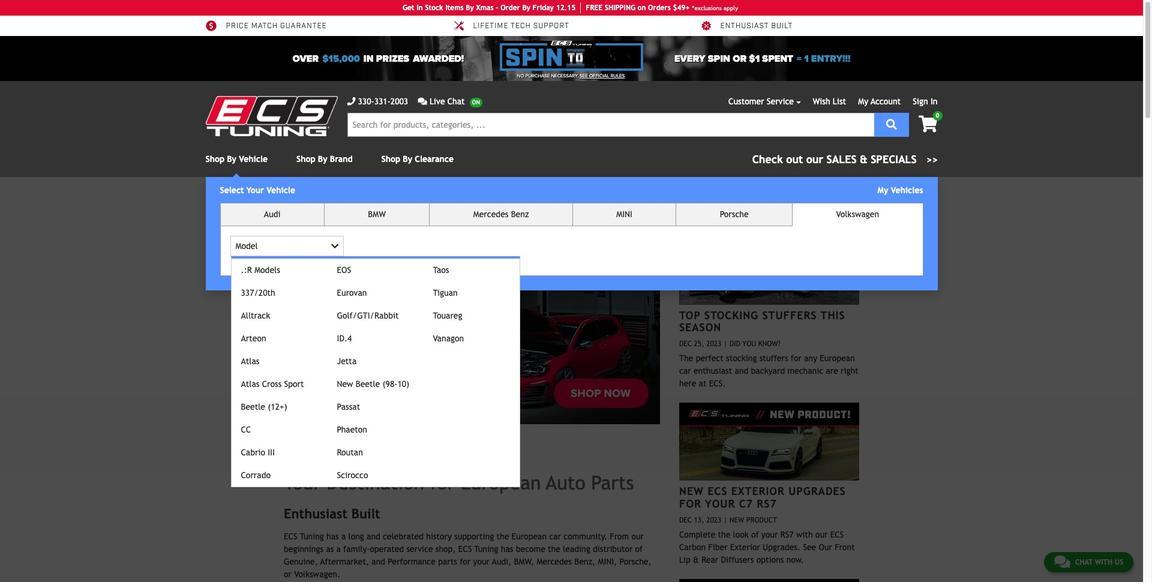 Task type: locate. For each thing, give the bounding box(es) containing it.
2 horizontal spatial shop
[[382, 154, 400, 164]]

mercedes down 'leading'
[[537, 557, 572, 567]]

ecs left news
[[738, 206, 762, 222]]

1
[[804, 53, 809, 65]]

new up look
[[730, 516, 745, 525]]

1 horizontal spatial of
[[752, 530, 759, 540]]

spin
[[708, 53, 731, 65]]

1 vertical spatial has
[[501, 545, 514, 554]]

dec left the 13,
[[680, 516, 692, 525]]

chat with us link
[[1044, 552, 1134, 573]]

& right lip
[[693, 555, 699, 565]]

shop by vehicle
[[206, 154, 268, 164]]

& right 'sales'
[[860, 153, 868, 166]]

by left clearance
[[403, 154, 413, 164]]

our up our
[[816, 530, 828, 540]]

customer service button
[[729, 95, 801, 108]]

ecs up beginnings
[[284, 532, 298, 542]]

ecs tuning 'spin to win' contest logo image
[[500, 41, 643, 71]]

0 horizontal spatial car
[[549, 532, 561, 542]]

shop left clearance
[[382, 154, 400, 164]]

in for sign
[[931, 97, 938, 106]]

european inside the ecs tuning has a long and celebrated history supporting the european car community. from our beginnings as a family-operated service shop, ecs tuning has become the leading distributor of genuine, aftermarket, and performance parts for your audi, bmw, mercedes benz, mini, porsche, or volkswagen.
[[512, 532, 547, 542]]

shop for shop by brand
[[297, 154, 316, 164]]

0 horizontal spatial enthusiast
[[284, 506, 348, 521]]

1 vertical spatial mercedes
[[537, 557, 572, 567]]

destination
[[327, 472, 424, 494]]

2 2023 from the top
[[707, 516, 722, 525]]

jetta
[[337, 357, 357, 366]]

1 horizontal spatial new
[[680, 485, 704, 498]]

2 atlas from the top
[[241, 379, 260, 389]]

service
[[767, 97, 794, 106]]

european inside dec 25, 2023 | did you know? the perfect stocking stuffers for any european car enthusiast and backyard mechanic are right here at ecs.
[[820, 354, 855, 363]]

ecs right for
[[708, 485, 728, 498]]

history
[[426, 532, 452, 542]]

dec left 25,
[[680, 340, 692, 348]]

1 horizontal spatial your
[[284, 472, 321, 494]]

live chat link
[[418, 95, 483, 108]]

2 vertical spatial your
[[705, 497, 736, 510]]

or left $1
[[733, 53, 747, 65]]

2 shop from the left
[[297, 154, 316, 164]]

or inside the ecs tuning has a long and celebrated history supporting the european car community. from our beginnings as a family-operated service shop, ecs tuning has become the leading distributor of genuine, aftermarket, and performance parts for your audi, bmw, mercedes benz, mini, porsche, or volkswagen.
[[284, 570, 292, 580]]

new inside new ecs exterior upgrades for your c7 rs7
[[680, 485, 704, 498]]

=
[[797, 53, 802, 65]]

by left xmas
[[466, 4, 474, 12]]

by left brand
[[318, 154, 328, 164]]

1 horizontal spatial or
[[733, 53, 747, 65]]

shop up select
[[206, 154, 225, 164]]

options
[[757, 555, 784, 565]]

$1
[[749, 53, 760, 65]]

car inside dec 25, 2023 | did you know? the perfect stocking stuffers for any european car enthusiast and backyard mechanic are right here at ecs.
[[680, 366, 691, 376]]

0 vertical spatial in
[[417, 4, 423, 12]]

2023 inside dec 25, 2023 | did you know? the perfect stocking stuffers for any european car enthusiast and backyard mechanic are right here at ecs.
[[707, 340, 722, 348]]

our inside dec 13, 2023 | new product complete the look of your rs7 with our ecs carbon fiber exterior upgrades. see our front lip & rear diffusers options now.
[[816, 530, 828, 540]]

0 vertical spatial dec
[[680, 340, 692, 348]]

0 vertical spatial beetle
[[356, 379, 380, 389]]

c7
[[739, 497, 753, 510]]

xmas
[[476, 4, 494, 12]]

product
[[747, 516, 777, 525]]

0 vertical spatial european
[[820, 354, 855, 363]]

0 horizontal spatial or
[[284, 570, 292, 580]]

0 horizontal spatial your
[[473, 557, 490, 567]]

ecs up front
[[831, 530, 844, 540]]

any
[[804, 354, 818, 363]]

your inside new ecs exterior upgrades for your c7 rs7
[[705, 497, 736, 510]]

1 vertical spatial rs7
[[781, 530, 794, 540]]

audi
[[264, 210, 281, 219]]

our inside the ecs tuning has a long and celebrated history supporting the european car community. from our beginnings as a family-operated service shop, ecs tuning has become the leading distributor of genuine, aftermarket, and performance parts for your audi, bmw, mercedes benz, mini, porsche, or volkswagen.
[[632, 532, 644, 542]]

cabrio
[[241, 448, 265, 457]]

dec inside dec 13, 2023 | new product complete the look of your rs7 with our ecs carbon fiber exterior upgrades. see our front lip & rear diffusers options now.
[[680, 516, 692, 525]]

0 vertical spatial of
[[752, 530, 759, 540]]

your down product
[[762, 530, 778, 540]]

0 vertical spatial and
[[735, 366, 749, 376]]

tab list
[[220, 203, 924, 488]]

as
[[326, 545, 334, 554]]

by right order
[[523, 4, 531, 12]]

rear
[[702, 555, 719, 565]]

of inside dec 13, 2023 | new product complete the look of your rs7 with our ecs carbon fiber exterior upgrades. see our front lip & rear diffusers options now.
[[752, 530, 759, 540]]

your inside dec 13, 2023 | new product complete the look of your rs7 with our ecs carbon fiber exterior upgrades. see our front lip & rear diffusers options now.
[[762, 530, 778, 540]]

customer
[[729, 97, 765, 106]]

over $15,000 in prizes
[[293, 53, 409, 65]]

0 vertical spatial your
[[762, 530, 778, 540]]

has up as
[[327, 532, 339, 542]]

friday
[[533, 4, 554, 12]]

and right long
[[367, 532, 381, 542]]

shop by brand
[[297, 154, 353, 164]]

1 vertical spatial dec
[[680, 516, 692, 525]]

0 horizontal spatial rs7
[[757, 497, 777, 510]]

1 shop from the left
[[206, 154, 225, 164]]

with inside dec 13, 2023 | new product complete the look of your rs7 with our ecs carbon fiber exterior upgrades. see our front lip & rear diffusers options now.
[[797, 530, 813, 540]]

13,
[[694, 516, 705, 525]]

atlas
[[241, 357, 260, 366], [241, 379, 260, 389]]

0 vertical spatial or
[[733, 53, 747, 65]]

1 vertical spatial |
[[724, 516, 728, 525]]

0 horizontal spatial your
[[247, 185, 264, 195]]

2 horizontal spatial for
[[791, 354, 802, 363]]

2 vertical spatial new
[[730, 516, 745, 525]]

1 horizontal spatial my
[[878, 185, 889, 195]]

my
[[859, 97, 869, 106], [878, 185, 889, 195]]

0 horizontal spatial &
[[693, 555, 699, 565]]

by for shop by vehicle
[[227, 154, 237, 164]]

1 horizontal spatial shop
[[297, 154, 316, 164]]

2 horizontal spatial your
[[705, 497, 736, 510]]

0 horizontal spatial beetle
[[241, 402, 265, 412]]

your left audi, on the left of page
[[473, 557, 490, 567]]

ecs down 'supporting'
[[458, 545, 472, 554]]

0 horizontal spatial with
[[797, 530, 813, 540]]

1 vertical spatial car
[[549, 532, 561, 542]]

car left community.
[[549, 532, 561, 542]]

wish
[[813, 97, 831, 106]]

0 vertical spatial vehicle
[[239, 154, 268, 164]]

1 vertical spatial tuning
[[475, 545, 499, 554]]

this
[[821, 309, 846, 322]]

enthusiast up beginnings
[[284, 506, 348, 521]]

your right select
[[247, 185, 264, 195]]

lifetime tech support
[[473, 22, 570, 31]]

of inside the ecs tuning has a long and celebrated history supporting the european car community. from our beginnings as a family-operated service shop, ecs tuning has become the leading distributor of genuine, aftermarket, and performance parts for your audi, bmw, mercedes benz, mini, porsche, or volkswagen.
[[635, 545, 643, 554]]

benz
[[511, 210, 529, 219]]

car inside the ecs tuning has a long and celebrated history supporting the european car community. from our beginnings as a family-operated service shop, ecs tuning has become the leading distributor of genuine, aftermarket, and performance parts for your audi, bmw, mercedes benz, mini, porsche, or volkswagen.
[[549, 532, 561, 542]]

your left c7
[[705, 497, 736, 510]]

wish list link
[[813, 97, 847, 106]]

atlas left the cross
[[241, 379, 260, 389]]

for left any
[[791, 354, 802, 363]]

1 horizontal spatial beetle
[[356, 379, 380, 389]]

2 | from the top
[[724, 516, 728, 525]]

rs7 up product
[[757, 497, 777, 510]]

of up the porsche,
[[635, 545, 643, 554]]

auto
[[546, 472, 586, 494]]

1 vertical spatial new
[[680, 485, 704, 498]]

1 vertical spatial your
[[473, 557, 490, 567]]

rs7 up upgrades.
[[781, 530, 794, 540]]

cc
[[241, 425, 251, 435]]

0 vertical spatial has
[[327, 532, 339, 542]]

new ecs exterior upgrades for your c7 rs7 link
[[680, 485, 846, 510]]

routan
[[337, 448, 363, 457]]

of right look
[[752, 530, 759, 540]]

ecs inside dec 13, 2023 | new product complete the look of your rs7 with our ecs carbon fiber exterior upgrades. see our front lip & rear diffusers options now.
[[831, 530, 844, 540]]

tiguan
[[433, 288, 458, 298]]

0 horizontal spatial our
[[632, 532, 644, 542]]

for right parts
[[460, 557, 471, 567]]

2 horizontal spatial the
[[718, 530, 731, 540]]

*exclusions
[[692, 5, 722, 11]]

dec 13, 2023 | new product complete the look of your rs7 with our ecs carbon fiber exterior upgrades. see our front lip & rear diffusers options now.
[[680, 516, 855, 565]]

0 vertical spatial 2023
[[707, 340, 722, 348]]

dec inside dec 25, 2023 | did you know? the perfect stocking stuffers for any european car enthusiast and backyard mechanic are right here at ecs.
[[680, 340, 692, 348]]

| left did
[[724, 340, 728, 348]]

genuine,
[[284, 557, 318, 567]]

| for for
[[724, 516, 728, 525]]

car down "the"
[[680, 366, 691, 376]]

chat left us
[[1076, 558, 1093, 567]]

live chat
[[430, 97, 465, 106]]

and down stocking
[[735, 366, 749, 376]]

sales
[[827, 153, 857, 166]]

tuning up beginnings
[[300, 532, 324, 542]]

0 vertical spatial enthusiast
[[721, 22, 769, 31]]

in right get
[[417, 4, 423, 12]]

model
[[236, 241, 258, 251]]

0 vertical spatial atlas
[[241, 357, 260, 366]]

0 horizontal spatial mercedes
[[474, 210, 509, 219]]

with
[[797, 530, 813, 540], [1095, 558, 1113, 567]]

0 vertical spatial my
[[859, 97, 869, 106]]

0 vertical spatial a
[[342, 532, 346, 542]]

1 vertical spatial your
[[284, 472, 321, 494]]

0 vertical spatial chat
[[448, 97, 465, 106]]

0 vertical spatial for
[[791, 354, 802, 363]]

2023 for for
[[707, 516, 722, 525]]

my for my vehicles
[[878, 185, 889, 195]]

0 horizontal spatial shop
[[206, 154, 225, 164]]

1 2023 from the top
[[707, 340, 722, 348]]

0 vertical spatial new
[[337, 379, 353, 389]]

| right the 13,
[[724, 516, 728, 525]]

fiber
[[709, 543, 728, 552]]

news
[[767, 206, 802, 222]]

vehicle up audi
[[267, 185, 295, 195]]

by up select
[[227, 154, 237, 164]]

ecs.
[[709, 379, 726, 389]]

ping
[[620, 4, 636, 12]]

chat right live
[[448, 97, 465, 106]]

2 horizontal spatial new
[[730, 516, 745, 525]]

1 vertical spatial enthusiast
[[284, 506, 348, 521]]

bmw,
[[514, 557, 534, 567]]

see left official
[[580, 73, 588, 79]]

our right from
[[632, 532, 644, 542]]

1 horizontal spatial the
[[548, 545, 561, 554]]

in for get
[[417, 4, 423, 12]]

1 horizontal spatial our
[[816, 530, 828, 540]]

my left 'vehicles'
[[878, 185, 889, 195]]

1 | from the top
[[724, 340, 728, 348]]

331-
[[374, 97, 391, 106]]

1 horizontal spatial a
[[342, 532, 346, 542]]

atlas down arteon
[[241, 357, 260, 366]]

tuning down 'supporting'
[[475, 545, 499, 554]]

beetle up cc on the left bottom of the page
[[241, 402, 265, 412]]

of
[[752, 530, 759, 540], [635, 545, 643, 554]]

| inside dec 13, 2023 | new product complete the look of your rs7 with our ecs carbon fiber exterior upgrades. see our front lip & rear diffusers options now.
[[724, 516, 728, 525]]

or down genuine,
[[284, 570, 292, 580]]

exterior inside dec 13, 2023 | new product complete the look of your rs7 with our ecs carbon fiber exterior upgrades. see our front lip & rear diffusers options now.
[[730, 543, 761, 552]]

stuffers
[[760, 354, 789, 363]]

1 vertical spatial for
[[430, 472, 455, 494]]

0 horizontal spatial new
[[337, 379, 353, 389]]

| inside dec 25, 2023 | did you know? the perfect stocking stuffers for any european car enthusiast and backyard mechanic are right here at ecs.
[[724, 340, 728, 348]]

shop left brand
[[297, 154, 316, 164]]

exterior down look
[[730, 543, 761, 552]]

1 horizontal spatial in
[[931, 97, 938, 106]]

new ecs b9 rs5 3.0t valved exhaust system image
[[680, 579, 860, 582]]

.:r
[[241, 265, 252, 275]]

0 horizontal spatial for
[[430, 472, 455, 494]]

1 horizontal spatial rs7
[[781, 530, 794, 540]]

comments image
[[418, 97, 427, 106]]

2 vertical spatial for
[[460, 557, 471, 567]]

the left 'leading'
[[548, 545, 561, 554]]

shop for shop by vehicle
[[206, 154, 225, 164]]

built
[[772, 22, 793, 31]]

your
[[247, 185, 264, 195], [284, 472, 321, 494], [705, 497, 736, 510]]

0 horizontal spatial chat
[[448, 97, 465, 106]]

in right sign in the top of the page
[[931, 97, 938, 106]]

for up the history
[[430, 472, 455, 494]]

right
[[841, 366, 859, 376]]

new up the 13,
[[680, 485, 704, 498]]

1 vertical spatial &
[[693, 555, 699, 565]]

by
[[466, 4, 474, 12], [523, 4, 531, 12], [227, 154, 237, 164], [318, 154, 328, 164], [403, 154, 413, 164]]

a left long
[[342, 532, 346, 542]]

for inside dec 25, 2023 | did you know? the perfect stocking stuffers for any european car enthusiast and backyard mechanic are right here at ecs.
[[791, 354, 802, 363]]

a
[[342, 532, 346, 542], [337, 545, 341, 554]]

with up upgrades.
[[797, 530, 813, 540]]

new for new beetle (98-10)
[[337, 379, 353, 389]]

ecs
[[738, 206, 762, 222], [708, 485, 728, 498], [831, 530, 844, 540], [284, 532, 298, 542], [458, 545, 472, 554]]

0 vertical spatial rs7
[[757, 497, 777, 510]]

by for shop by clearance
[[403, 154, 413, 164]]

and down operated
[[372, 557, 385, 567]]

atlas for atlas cross sport
[[241, 379, 260, 389]]

0 vertical spatial car
[[680, 366, 691, 376]]

2023 inside dec 13, 2023 | new product complete the look of your rs7 with our ecs carbon fiber exterior upgrades. see our front lip & rear diffusers options now.
[[707, 516, 722, 525]]

my vehicles
[[878, 185, 924, 195]]

0 vertical spatial &
[[860, 153, 868, 166]]

service
[[407, 545, 433, 554]]

0 horizontal spatial my
[[859, 97, 869, 106]]

my left the account
[[859, 97, 869, 106]]

1 vertical spatial vehicle
[[267, 185, 295, 195]]

2023 right 25,
[[707, 340, 722, 348]]

mercedes left benz
[[474, 210, 509, 219]]

vehicle
[[239, 154, 268, 164], [267, 185, 295, 195]]

1 horizontal spatial &
[[860, 153, 868, 166]]

shopping cart image
[[919, 116, 938, 133]]

2023 right the 13,
[[707, 516, 722, 525]]

sport
[[284, 379, 304, 389]]

0 vertical spatial |
[[724, 340, 728, 348]]

new down jetta at bottom left
[[337, 379, 353, 389]]

1 vertical spatial of
[[635, 545, 643, 554]]

1 vertical spatial exterior
[[730, 543, 761, 552]]

with left us
[[1095, 558, 1113, 567]]

parts
[[438, 557, 457, 567]]

| for season
[[724, 340, 728, 348]]

& inside dec 13, 2023 | new product complete the look of your rs7 with our ecs carbon fiber exterior upgrades. see our front lip & rear diffusers options now.
[[693, 555, 699, 565]]

rs7
[[757, 497, 777, 510], [781, 530, 794, 540]]

dec 25, 2023 | did you know? the perfect stocking stuffers for any european car enthusiast and backyard mechanic are right here at ecs.
[[680, 340, 859, 389]]

2 vertical spatial european
[[512, 532, 547, 542]]

2 dec from the top
[[680, 516, 692, 525]]

0 vertical spatial with
[[797, 530, 813, 540]]

your up enthusiast built
[[284, 472, 321, 494]]

rs7 inside new ecs exterior upgrades for your c7 rs7
[[757, 497, 777, 510]]

1 atlas from the top
[[241, 357, 260, 366]]

1 dec from the top
[[680, 340, 692, 348]]

0 horizontal spatial the
[[497, 532, 509, 542]]

see left our
[[803, 543, 817, 552]]

the up audi, on the left of page
[[497, 532, 509, 542]]

3 shop from the left
[[382, 154, 400, 164]]

exterior inside new ecs exterior upgrades for your c7 rs7
[[732, 485, 785, 498]]

a right as
[[337, 545, 341, 554]]

porsche,
[[620, 557, 652, 567]]

1 horizontal spatial see
[[803, 543, 817, 552]]

1 horizontal spatial tuning
[[475, 545, 499, 554]]

330-331-2003
[[358, 97, 408, 106]]

performance
[[388, 557, 436, 567]]

1 vertical spatial and
[[367, 532, 381, 542]]

the inside dec 13, 2023 | new product complete the look of your rs7 with our ecs carbon fiber exterior upgrades. see our front lip & rear diffusers options now.
[[718, 530, 731, 540]]

vehicle up select your vehicle at the left top of the page
[[239, 154, 268, 164]]

1 horizontal spatial for
[[460, 557, 471, 567]]

my vehicles link
[[878, 185, 924, 195]]

mini,
[[598, 557, 617, 567]]

the
[[718, 530, 731, 540], [497, 532, 509, 542], [548, 545, 561, 554]]

1 horizontal spatial car
[[680, 366, 691, 376]]

0 vertical spatial exterior
[[732, 485, 785, 498]]

tab list containing audi
[[220, 203, 924, 488]]

supporting
[[455, 532, 494, 542]]

0 horizontal spatial see
[[580, 73, 588, 79]]

1 vertical spatial or
[[284, 570, 292, 580]]

has up audi, on the left of page
[[501, 545, 514, 554]]

enthusiast down apply
[[721, 22, 769, 31]]

the up fiber
[[718, 530, 731, 540]]

0 horizontal spatial of
[[635, 545, 643, 554]]

exterior up product
[[732, 485, 785, 498]]

stock
[[425, 4, 443, 12]]

1 vertical spatial see
[[803, 543, 817, 552]]

10)
[[398, 379, 410, 389]]

1 vertical spatial chat
[[1076, 558, 1093, 567]]

1 vertical spatial my
[[878, 185, 889, 195]]

beetle left (98-
[[356, 379, 380, 389]]

dec for top stocking stuffers this season
[[680, 340, 692, 348]]

know?
[[759, 340, 781, 348]]

aftermarket,
[[320, 557, 369, 567]]

1 horizontal spatial your
[[762, 530, 778, 540]]



Task type: describe. For each thing, give the bounding box(es) containing it.
1 horizontal spatial with
[[1095, 558, 1113, 567]]

ecs tuning image
[[206, 96, 338, 136]]

over
[[293, 53, 319, 65]]

new for new ecs exterior upgrades for your c7 rs7
[[680, 485, 704, 498]]

vehicle for shop by vehicle
[[239, 154, 268, 164]]

0 horizontal spatial tuning
[[300, 532, 324, 542]]

dec for new ecs exterior upgrades for your c7 rs7
[[680, 516, 692, 525]]

0 vertical spatial your
[[247, 185, 264, 195]]

price
[[226, 22, 249, 31]]

(98-
[[383, 379, 398, 389]]

top stocking stuffers this season image
[[680, 227, 860, 305]]

sign in
[[913, 97, 938, 106]]

diffusers
[[721, 555, 754, 565]]

the
[[680, 354, 694, 363]]

mercedes benz
[[474, 210, 529, 219]]

sales & specials link
[[753, 151, 938, 167]]

scirocco
[[337, 471, 368, 480]]

rules
[[611, 73, 625, 79]]

stuffers
[[763, 309, 817, 322]]

for inside the ecs tuning has a long and celebrated history supporting the european car community. from our beginnings as a family-operated service shop, ecs tuning has become the leading distributor of genuine, aftermarket, and performance parts for your audi, bmw, mercedes benz, mini, porsche, or volkswagen.
[[460, 557, 471, 567]]

wish list
[[813, 97, 847, 106]]

0 vertical spatial mercedes
[[474, 210, 509, 219]]

apply
[[724, 5, 738, 11]]

audi,
[[492, 557, 512, 567]]

our
[[819, 543, 833, 552]]

account
[[871, 97, 901, 106]]

volkswagen
[[836, 210, 880, 219]]

long
[[348, 532, 364, 542]]

shop for shop by clearance
[[382, 154, 400, 164]]

new ecs exterior upgrades for your c7 rs7
[[680, 485, 846, 510]]

spent
[[763, 53, 793, 65]]

ecs news
[[738, 206, 802, 222]]

& inside sales & specials link
[[860, 153, 868, 166]]

ship
[[605, 4, 620, 12]]

your destination for european auto parts
[[284, 472, 634, 494]]

$49+
[[673, 4, 690, 12]]

your inside the ecs tuning has a long and celebrated history supporting the european car community. from our beginnings as a family-operated service shop, ecs tuning has become the leading distributor of genuine, aftermarket, and performance parts for your audi, bmw, mercedes benz, mini, porsche, or volkswagen.
[[473, 557, 490, 567]]

stocking
[[705, 309, 759, 322]]

no
[[517, 73, 524, 79]]

taos
[[433, 265, 449, 275]]

operated
[[370, 545, 404, 554]]

330-331-2003 link
[[347, 95, 408, 108]]

brand
[[330, 154, 353, 164]]

lifetime
[[473, 22, 509, 31]]

every spin or $1 spent = 1 entry!!!
[[675, 53, 851, 65]]

enthusiast
[[694, 366, 733, 376]]

alltrack
[[241, 311, 270, 320]]

and inside dec 25, 2023 | did you know? the perfect stocking stuffers for any european car enthusiast and backyard mechanic are right here at ecs.
[[735, 366, 749, 376]]

2023 for season
[[707, 340, 722, 348]]

shop by brand link
[[297, 154, 353, 164]]

rs7 inside dec 13, 2023 | new product complete the look of your rs7 with our ecs carbon fiber exterior upgrades. see our front lip & rear diffusers options now.
[[781, 530, 794, 540]]

vehicle for select your vehicle
[[267, 185, 295, 195]]

enthusiast for enthusiast built
[[721, 22, 769, 31]]

atlas cross sport
[[241, 379, 304, 389]]

phone image
[[347, 97, 356, 106]]

337/20th
[[241, 288, 275, 298]]

top stocking stuffers this season
[[680, 309, 846, 334]]

order
[[501, 4, 520, 12]]

enthusiast for enthusiast built
[[284, 506, 348, 521]]

now.
[[787, 555, 804, 565]]

match
[[251, 22, 278, 31]]

top stocking stuffers this season link
[[680, 309, 846, 334]]

0 link
[[909, 111, 943, 134]]

1 horizontal spatial has
[[501, 545, 514, 554]]

1 vertical spatial european
[[461, 472, 541, 494]]

prizes
[[376, 53, 409, 65]]

get in stock items by xmas - order by friday 12.15
[[403, 4, 576, 12]]

entry!!!
[[812, 53, 851, 65]]

new inside dec 13, 2023 | new product complete the look of your rs7 with our ecs carbon fiber exterior upgrades. see our front lip & rear diffusers options now.
[[730, 516, 745, 525]]

new beetle (98-10)
[[337, 379, 410, 389]]

1 vertical spatial a
[[337, 545, 341, 554]]

leading
[[563, 545, 591, 554]]

-
[[496, 4, 499, 12]]

celebrated
[[383, 532, 424, 542]]

sales & specials
[[827, 153, 917, 166]]

mercedes inside the ecs tuning has a long and celebrated history supporting the european car community. from our beginnings as a family-operated service shop, ecs tuning has become the leading distributor of genuine, aftermarket, and performance parts for your audi, bmw, mercedes benz, mini, porsche, or volkswagen.
[[537, 557, 572, 567]]

see inside dec 13, 2023 | new product complete the look of your rs7 with our ecs carbon fiber exterior upgrades. see our front lip & rear diffusers options now.
[[803, 543, 817, 552]]

genuine sale image
[[284, 206, 660, 424]]

2 vertical spatial and
[[372, 557, 385, 567]]

built
[[352, 506, 380, 521]]

0 horizontal spatial has
[[327, 532, 339, 542]]

golf/gti/rabbit
[[337, 311, 399, 320]]

new ecs exterior upgrades for your c7 rs7 image
[[680, 403, 860, 481]]

sign in link
[[913, 97, 938, 106]]

0 vertical spatial see
[[580, 73, 588, 79]]

porsche
[[720, 210, 749, 219]]

front
[[835, 543, 855, 552]]

atlas for atlas
[[241, 357, 260, 366]]

cabrio iii
[[241, 448, 275, 457]]

parts
[[591, 472, 634, 494]]

see official rules link
[[580, 73, 625, 80]]

perfect
[[696, 354, 724, 363]]

necessary.
[[551, 73, 579, 79]]

all
[[845, 211, 854, 218]]

support
[[534, 22, 570, 31]]

models
[[255, 265, 280, 275]]

customer service
[[729, 97, 794, 106]]

are
[[826, 366, 839, 376]]

ecs inside new ecs exterior upgrades for your c7 rs7
[[708, 485, 728, 498]]

by for shop by brand
[[318, 154, 328, 164]]

shop by clearance
[[382, 154, 454, 164]]

my for my account
[[859, 97, 869, 106]]

select your vehicle
[[220, 185, 295, 195]]

enthusiast built
[[721, 22, 793, 31]]

mechanic
[[788, 366, 824, 376]]

carbon
[[680, 543, 706, 552]]

free ship ping on orders $49+ *exclusions apply
[[586, 4, 738, 12]]

id.4
[[337, 334, 352, 343]]

select
[[220, 185, 244, 195]]

12.15
[[556, 4, 576, 12]]

items
[[446, 4, 464, 12]]

in
[[364, 53, 374, 65]]

price match guarantee link
[[206, 20, 327, 31]]

search image
[[887, 119, 897, 129]]

Search text field
[[347, 113, 874, 137]]

eurovan
[[337, 288, 367, 298]]



Task type: vqa. For each thing, say whether or not it's contained in the screenshot.
the Mercedes within the ECS Tuning has a long and celebrated history supporting the European car community. From our beginnings as a family-operated service shop, ECS Tuning has become the leading distributor of Genuine, Aftermarket, and Performance parts for your Audi, BMW, Mercedes Benz, MINI, Porsche, or Volkswagen.
yes



